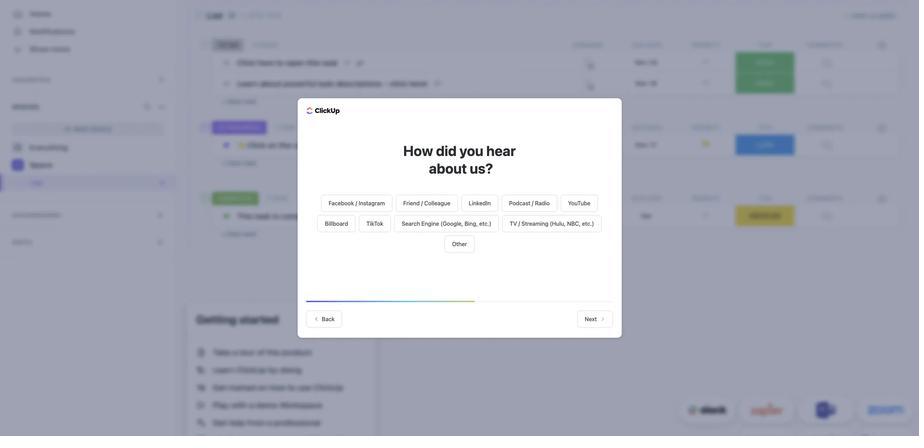 Task type: locate. For each thing, give the bounding box(es) containing it.
friend
[[404, 200, 420, 207]]

search
[[402, 221, 420, 227]]

facebook / instagram button
[[322, 195, 393, 212]]

how
[[404, 142, 434, 159]]

etc.)
[[480, 221, 492, 227], [583, 221, 595, 227]]

back button
[[306, 311, 342, 328]]

linkedin
[[469, 200, 491, 207]]

1 horizontal spatial etc.)
[[583, 221, 595, 227]]

back
[[322, 316, 335, 323]]

podcast / radio button
[[502, 195, 558, 212]]

about
[[429, 160, 467, 177]]

podcast / radio
[[510, 200, 550, 207]]

etc.) right nbc,
[[583, 221, 595, 227]]

(google,
[[441, 221, 464, 227]]

/ for tv
[[519, 221, 521, 227]]

tv / streaming (hulu, nbc, etc.) button
[[503, 215, 602, 232]]

tiktok button
[[359, 215, 391, 232]]

friend / colleague button
[[396, 195, 458, 212]]

next button
[[578, 311, 613, 328]]

/ right 'friend'
[[422, 200, 423, 207]]

radio
[[535, 200, 550, 207]]

/ right tv
[[519, 221, 521, 227]]

/ for podcast
[[532, 200, 534, 207]]

/ inside 'button'
[[356, 200, 357, 207]]

1 etc.) from the left
[[480, 221, 492, 227]]

/
[[356, 200, 357, 207], [422, 200, 423, 207], [532, 200, 534, 207], [519, 221, 521, 227]]

tv / streaming (hulu, nbc, etc.)
[[510, 221, 595, 227]]

/ right facebook
[[356, 200, 357, 207]]

0 horizontal spatial etc.)
[[480, 221, 492, 227]]

etc.) right bing,
[[480, 221, 492, 227]]

clickup logo image
[[307, 107, 340, 115]]

streaming
[[522, 221, 549, 227]]

/ for friend
[[422, 200, 423, 207]]

other button
[[445, 236, 475, 253]]

search engine (google, bing, etc.)
[[402, 221, 492, 227]]

/ inside button
[[532, 200, 534, 207]]

youtube button
[[561, 195, 598, 212]]

facebook / instagram
[[329, 200, 385, 207]]

instagram
[[359, 200, 385, 207]]

/ left radio
[[532, 200, 534, 207]]



Task type: vqa. For each thing, say whether or not it's contained in the screenshot.
task 1
no



Task type: describe. For each thing, give the bounding box(es) containing it.
us?
[[470, 160, 494, 177]]

bing,
[[465, 221, 478, 227]]

engine
[[422, 221, 440, 227]]

2 etc.) from the left
[[583, 221, 595, 227]]

friend / colleague
[[404, 200, 451, 207]]

hear
[[487, 142, 516, 159]]

/ for facebook
[[356, 200, 357, 207]]

tv
[[510, 221, 518, 227]]

billboard button
[[318, 215, 356, 232]]

colleague
[[425, 200, 451, 207]]

other
[[453, 241, 467, 248]]

youtube
[[569, 200, 591, 207]]

tiktok
[[367, 221, 384, 227]]

facebook
[[329, 200, 354, 207]]

how did you hear about us?
[[404, 142, 516, 177]]

did
[[436, 142, 457, 159]]

you
[[460, 142, 484, 159]]

next
[[585, 316, 597, 323]]

linkedin button
[[462, 195, 499, 212]]

nbc,
[[568, 221, 581, 227]]

podcast
[[510, 200, 531, 207]]

search engine (google, bing, etc.) button
[[395, 215, 499, 232]]

(hulu,
[[550, 221, 566, 227]]

billboard
[[325, 221, 348, 227]]



